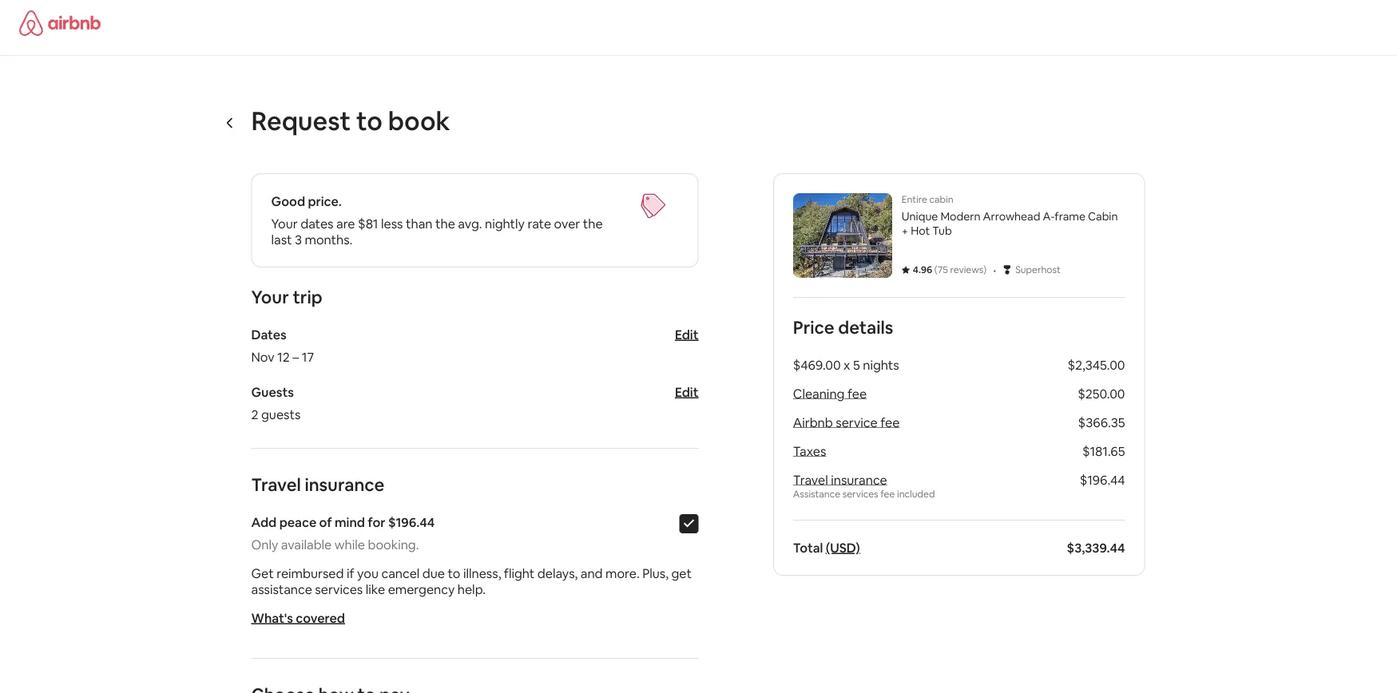 Task type: vqa. For each thing, say whether or not it's contained in the screenshot.
Golf on the bottom left
no



Task type: describe. For each thing, give the bounding box(es) containing it.
airbnb service fee
[[793, 414, 900, 431]]

$81
[[358, 215, 378, 232]]

)
[[984, 264, 987, 276]]

mind
[[335, 514, 365, 531]]

while
[[335, 537, 365, 553]]

frame
[[1055, 209, 1086, 224]]

reimbursed
[[277, 565, 344, 582]]

good
[[271, 193, 305, 209]]

add
[[251, 514, 277, 531]]

guests
[[251, 384, 294, 400]]

total (usd)
[[793, 540, 861, 556]]

hot
[[911, 224, 930, 238]]

request
[[251, 104, 351, 137]]

assistance
[[251, 581, 312, 598]]

cleaning fee button
[[793, 386, 867, 402]]

booking.
[[368, 537, 419, 553]]

1 horizontal spatial insurance
[[831, 472, 888, 488]]

less
[[381, 215, 403, 232]]

edit for dates nov 12 – 17
[[675, 326, 699, 343]]

service
[[836, 414, 878, 431]]

edit button for dates nov 12 – 17
[[675, 326, 699, 343]]

details
[[839, 316, 894, 339]]

modern
[[941, 209, 981, 224]]

only
[[251, 537, 278, 553]]

cabin
[[930, 193, 954, 206]]

cleaning
[[793, 386, 845, 402]]

1 horizontal spatial $196.44
[[1080, 472, 1126, 488]]

taxes button
[[793, 443, 827, 460]]

$3,339.44
[[1067, 540, 1126, 556]]

rate
[[528, 215, 551, 232]]

$181.65
[[1083, 443, 1126, 460]]

reviews
[[951, 264, 984, 276]]

illness,
[[463, 565, 501, 582]]

due
[[423, 565, 445, 582]]

17
[[302, 349, 314, 365]]

fee for service
[[881, 414, 900, 431]]

entire
[[902, 193, 928, 206]]

12
[[277, 349, 290, 365]]

+
[[902, 224, 909, 238]]

4.96
[[913, 264, 933, 276]]

superhost
[[1016, 264, 1061, 276]]

assistance services fee included
[[793, 488, 935, 501]]

1 horizontal spatial services
[[843, 488, 879, 501]]

nights
[[863, 357, 900, 373]]

your trip
[[251, 286, 323, 308]]

0 horizontal spatial insurance
[[305, 474, 385, 496]]

back image
[[224, 116, 237, 129]]

•
[[994, 262, 997, 278]]

like
[[366, 581, 385, 598]]

help.
[[458, 581, 486, 598]]

tub
[[933, 224, 952, 238]]

3
[[295, 231, 302, 248]]

arrowhead
[[983, 209, 1041, 224]]

entire cabin unique modern arrowhead a-frame cabin + hot tub
[[902, 193, 1118, 238]]

edit for guests 2 guests
[[675, 384, 699, 400]]

months.
[[305, 231, 353, 248]]

included
[[897, 488, 935, 501]]

get
[[672, 565, 692, 582]]

cancel
[[382, 565, 420, 582]]

–
[[293, 349, 299, 365]]

add peace of mind for $196.44 only available while booking.
[[251, 514, 435, 553]]

$2,345.00
[[1068, 357, 1126, 373]]

good price. your dates are $81 less than the avg. nightly rate over the last 3 months.
[[271, 193, 603, 248]]

5
[[853, 357, 861, 373]]

a-
[[1043, 209, 1055, 224]]

what's covered button
[[251, 610, 345, 627]]

$469.00
[[793, 357, 841, 373]]

your inside good price. your dates are $81 less than the avg. nightly rate over the last 3 months.
[[271, 215, 298, 232]]

last
[[271, 231, 292, 248]]

to inside get reimbursed if you cancel due to illness, flight delays, and more. plus, get assistance services like emergency help.
[[448, 565, 461, 582]]

(usd) button
[[826, 540, 861, 556]]



Task type: locate. For each thing, give the bounding box(es) containing it.
travel insurance up of
[[251, 474, 385, 496]]

0 vertical spatial fee
[[848, 386, 867, 402]]

0 vertical spatial to
[[356, 104, 383, 137]]

plus,
[[643, 565, 669, 582]]

0 horizontal spatial travel insurance
[[251, 474, 385, 496]]

edit button for guests 2 guests
[[675, 384, 699, 400]]

airbnb
[[793, 414, 833, 431]]

travel insurance down 'taxes'
[[793, 472, 888, 488]]

2
[[251, 406, 259, 423]]

1 the from the left
[[436, 215, 455, 232]]

get reimbursed if you cancel due to illness, flight delays, and more. plus, get assistance services like emergency help.
[[251, 565, 692, 598]]

dates
[[251, 326, 287, 343]]

travel insurance button
[[793, 472, 888, 488]]

are
[[336, 215, 355, 232]]

nov
[[251, 349, 275, 365]]

1 edit button from the top
[[675, 326, 699, 343]]

0 vertical spatial your
[[271, 215, 298, 232]]

what's covered
[[251, 610, 345, 627]]

delays,
[[538, 565, 578, 582]]

0 horizontal spatial travel
[[251, 474, 301, 496]]

guests 2 guests
[[251, 384, 301, 423]]

0 horizontal spatial to
[[356, 104, 383, 137]]

fee
[[848, 386, 867, 402], [881, 414, 900, 431], [881, 488, 895, 501]]

taxes
[[793, 443, 827, 460]]

edit button
[[675, 326, 699, 343], [675, 384, 699, 400]]

1 vertical spatial edit button
[[675, 384, 699, 400]]

1 vertical spatial to
[[448, 565, 461, 582]]

request to book
[[251, 104, 450, 137]]

$250.00
[[1078, 386, 1126, 402]]

for
[[368, 514, 386, 531]]

available
[[281, 537, 332, 553]]

75
[[938, 264, 948, 276]]

(
[[935, 264, 938, 276]]

1 vertical spatial $196.44
[[388, 514, 435, 531]]

over
[[554, 215, 580, 232]]

the left avg.
[[436, 215, 455, 232]]

$196.44 inside "add peace of mind for $196.44 only available while booking."
[[388, 514, 435, 531]]

your
[[271, 215, 298, 232], [251, 286, 289, 308]]

1 horizontal spatial to
[[448, 565, 461, 582]]

and
[[581, 565, 603, 582]]

services left like
[[315, 581, 363, 598]]

$469.00 x 5 nights
[[793, 357, 900, 373]]

if
[[347, 565, 355, 582]]

1 horizontal spatial travel insurance
[[793, 472, 888, 488]]

to
[[356, 104, 383, 137], [448, 565, 461, 582]]

0 vertical spatial $196.44
[[1080, 472, 1126, 488]]

to right due
[[448, 565, 461, 582]]

trip
[[293, 286, 323, 308]]

0 horizontal spatial $196.44
[[388, 514, 435, 531]]

2 vertical spatial fee
[[881, 488, 895, 501]]

1 vertical spatial your
[[251, 286, 289, 308]]

(usd)
[[826, 540, 861, 556]]

1 vertical spatial services
[[315, 581, 363, 598]]

$196.44 down $181.65
[[1080, 472, 1126, 488]]

services
[[843, 488, 879, 501], [315, 581, 363, 598]]

0 horizontal spatial the
[[436, 215, 455, 232]]

dates nov 12 – 17
[[251, 326, 314, 365]]

1 horizontal spatial the
[[583, 215, 603, 232]]

fee left included
[[881, 488, 895, 501]]

fee for services
[[881, 488, 895, 501]]

insurance
[[831, 472, 888, 488], [305, 474, 385, 496]]

avg.
[[458, 215, 482, 232]]

assistance
[[793, 488, 841, 501]]

2 edit from the top
[[675, 384, 699, 400]]

4.96 ( 75 reviews )
[[913, 264, 987, 276]]

your left trip
[[251, 286, 289, 308]]

of
[[319, 514, 332, 531]]

nightly
[[485, 215, 525, 232]]

airbnb service fee button
[[793, 414, 900, 431]]

cleaning fee
[[793, 386, 867, 402]]

to left the book in the top of the page
[[356, 104, 383, 137]]

book
[[388, 104, 450, 137]]

0 vertical spatial edit
[[675, 326, 699, 343]]

x
[[844, 357, 851, 373]]

cabin
[[1088, 209, 1118, 224]]

2 the from the left
[[583, 215, 603, 232]]

1 edit from the top
[[675, 326, 699, 343]]

2 edit button from the top
[[675, 384, 699, 400]]

fee right the service
[[881, 414, 900, 431]]

more.
[[606, 565, 640, 582]]

flight
[[504, 565, 535, 582]]

edit
[[675, 326, 699, 343], [675, 384, 699, 400]]

price details
[[793, 316, 894, 339]]

travel up add
[[251, 474, 301, 496]]

$366.35
[[1079, 414, 1126, 431]]

services right assistance
[[843, 488, 879, 501]]

the right over
[[583, 215, 603, 232]]

0 vertical spatial services
[[843, 488, 879, 501]]

the
[[436, 215, 455, 232], [583, 215, 603, 232]]

emergency
[[388, 581, 455, 598]]

1 vertical spatial edit
[[675, 384, 699, 400]]

fee up the service
[[848, 386, 867, 402]]

unique
[[902, 209, 938, 224]]

services inside get reimbursed if you cancel due to illness, flight delays, and more. plus, get assistance services like emergency help.
[[315, 581, 363, 598]]

than
[[406, 215, 433, 232]]

total
[[793, 540, 823, 556]]

you
[[357, 565, 379, 582]]

price
[[793, 316, 835, 339]]

$196.44
[[1080, 472, 1126, 488], [388, 514, 435, 531]]

travel insurance
[[793, 472, 888, 488], [251, 474, 385, 496]]

0 horizontal spatial services
[[315, 581, 363, 598]]

peace
[[279, 514, 317, 531]]

0 vertical spatial edit button
[[675, 326, 699, 343]]

$196.44 up the booking.
[[388, 514, 435, 531]]

get
[[251, 565, 274, 582]]

your down good
[[271, 215, 298, 232]]

dates
[[301, 215, 334, 232]]

travel down 'taxes'
[[793, 472, 829, 488]]

1 vertical spatial fee
[[881, 414, 900, 431]]

price.
[[308, 193, 342, 209]]

1 horizontal spatial travel
[[793, 472, 829, 488]]



